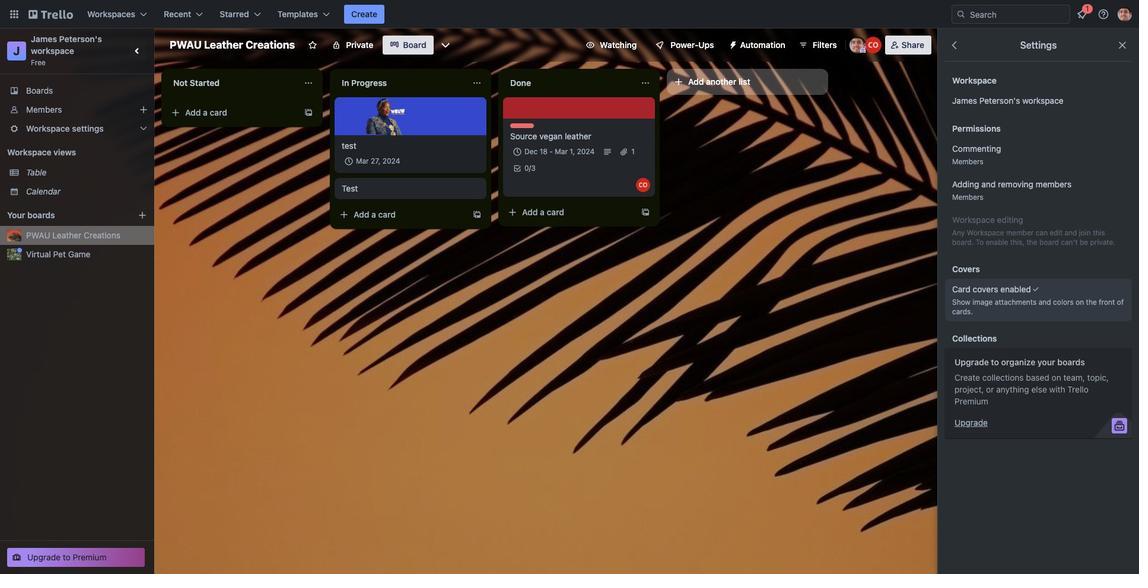 Task type: describe. For each thing, give the bounding box(es) containing it.
recent
[[164, 9, 191, 19]]

leather inside text box
[[204, 39, 243, 51]]

add a card for done
[[522, 207, 565, 217]]

workspace settings button
[[0, 119, 154, 138]]

front
[[1100, 298, 1116, 307]]

recent button
[[157, 5, 210, 24]]

pwau leather creations link
[[26, 230, 147, 242]]

boards inside the your boards with 2 items element
[[27, 210, 55, 220]]

your
[[7, 210, 25, 220]]

upgrade to organize your boards create collections based on team, topic, project, or anything else with trello premium
[[955, 357, 1110, 407]]

edit
[[1050, 229, 1063, 237]]

workspace views
[[7, 147, 76, 157]]

a for in progress
[[372, 210, 376, 220]]

add a card button for in progress
[[335, 205, 468, 224]]

to for organize
[[992, 357, 1000, 367]]

search image
[[957, 9, 966, 19]]

card for in progress
[[378, 210, 396, 220]]

card
[[953, 284, 971, 294]]

show
[[953, 298, 971, 307]]

member
[[1007, 229, 1034, 237]]

collections
[[983, 373, 1024, 383]]

workspaces button
[[80, 5, 154, 24]]

join
[[1080, 229, 1092, 237]]

sourcing
[[511, 123, 541, 132]]

add for the add another list button
[[689, 77, 704, 87]]

filters button
[[795, 36, 841, 55]]

adding
[[953, 179, 980, 189]]

back to home image
[[28, 5, 73, 24]]

source vegan leather link
[[511, 131, 648, 142]]

virtual
[[26, 249, 51, 259]]

dec
[[525, 147, 538, 156]]

removing
[[999, 179, 1034, 189]]

1
[[632, 147, 635, 156]]

3
[[531, 164, 536, 173]]

share
[[902, 40, 925, 50]]

Not Started text field
[[166, 74, 297, 93]]

or
[[987, 385, 995, 395]]

project,
[[955, 385, 985, 395]]

and inside adding and removing members members
[[982, 179, 996, 189]]

upgrade button
[[955, 417, 988, 429]]

18
[[540, 147, 548, 156]]

boards
[[26, 85, 53, 96]]

your boards
[[7, 210, 55, 220]]

test
[[342, 141, 357, 151]]

topic,
[[1088, 373, 1110, 383]]

templates button
[[271, 5, 337, 24]]

of
[[1118, 298, 1125, 307]]

sourcing source vegan leather
[[511, 123, 592, 141]]

automation button
[[724, 36, 793, 55]]

/
[[529, 164, 531, 173]]

list
[[739, 77, 751, 87]]

primary element
[[0, 0, 1140, 28]]

workspace for workspace views
[[7, 147, 51, 157]]

the inside workspace editing any workspace member can edit and join this board. to enable this, the board can't be private.
[[1027, 238, 1038, 247]]

editing
[[998, 215, 1024, 225]]

any
[[953, 229, 965, 237]]

sm image
[[724, 36, 741, 52]]

this
[[1094, 229, 1106, 237]]

add for leftmost add a card button
[[185, 107, 201, 118]]

members inside commenting members
[[953, 157, 984, 166]]

game
[[68, 249, 91, 259]]

table
[[26, 167, 47, 177]]

0 horizontal spatial leather
[[52, 230, 82, 240]]

star or unstar board image
[[308, 40, 318, 50]]

james for james peterson's workspace
[[953, 96, 978, 106]]

0 horizontal spatial card
[[210, 107, 227, 118]]

upgrade to premium
[[27, 553, 107, 563]]

Dec 18 - Mar 1, 2024 checkbox
[[511, 145, 598, 159]]

adding and removing members members
[[953, 179, 1072, 202]]

watching button
[[579, 36, 644, 55]]

with
[[1050, 385, 1066, 395]]

pet
[[53, 249, 66, 259]]

james for james peterson's workspace free
[[31, 34, 57, 44]]

color: bold red, title: "sourcing" element
[[511, 123, 541, 132]]

1 vertical spatial creations
[[84, 230, 121, 240]]

private button
[[325, 36, 381, 55]]

board
[[403, 40, 427, 50]]

pwau inside pwau leather creations text box
[[170, 39, 202, 51]]

free
[[31, 58, 46, 67]]

settings
[[1021, 40, 1058, 50]]

upgrade for upgrade to organize your boards create collections based on team, topic, project, or anything else with trello premium
[[955, 357, 990, 367]]

on inside show image attachments and colors on the front of cards.
[[1076, 298, 1085, 307]]

add another list button
[[667, 69, 829, 95]]

not started
[[173, 78, 220, 88]]

james peterson (jamespeterson93) image
[[1118, 7, 1133, 21]]

source
[[511, 131, 537, 141]]

ups
[[699, 40, 714, 50]]

peterson's for james peterson's workspace
[[980, 96, 1021, 106]]

Done text field
[[503, 74, 634, 93]]

Board name text field
[[164, 36, 301, 55]]

done
[[511, 78, 531, 88]]

0 horizontal spatial add a card
[[185, 107, 227, 118]]

customize views image
[[440, 39, 452, 51]]

permissions
[[953, 123, 1001, 134]]

27,
[[371, 157, 381, 166]]

views
[[53, 147, 76, 157]]

to for premium
[[63, 553, 70, 563]]

templates
[[278, 9, 318, 19]]

workspace editing any workspace member can edit and join this board. to enable this, the board can't be private.
[[953, 215, 1116, 247]]

-
[[550, 147, 553, 156]]

be
[[1080, 238, 1089, 247]]

else
[[1032, 385, 1048, 395]]

table link
[[26, 167, 147, 179]]

add for add a card button related to done
[[522, 207, 538, 217]]

colors
[[1054, 298, 1074, 307]]

workspace for workspace
[[953, 75, 997, 85]]

commenting members
[[953, 144, 1002, 166]]

virtual pet game
[[26, 249, 91, 259]]

and inside show image attachments and colors on the front of cards.
[[1039, 298, 1052, 307]]



Task type: vqa. For each thing, say whether or not it's contained in the screenshot.
The 0 Notifications image
no



Task type: locate. For each thing, give the bounding box(es) containing it.
add a card for in progress
[[354, 210, 396, 220]]

1 vertical spatial boards
[[1058, 357, 1086, 367]]

workspace down 'settings'
[[1023, 96, 1064, 106]]

0 horizontal spatial pwau
[[26, 230, 50, 240]]

1 horizontal spatial premium
[[955, 397, 989, 407]]

1 horizontal spatial create from template… image
[[473, 210, 482, 220]]

watching
[[600, 40, 637, 50]]

boards inside upgrade to organize your boards create collections based on team, topic, project, or anything else with trello premium
[[1058, 357, 1086, 367]]

2 vertical spatial members
[[953, 193, 984, 202]]

test link
[[342, 183, 480, 195]]

james up permissions
[[953, 96, 978, 106]]

0 vertical spatial members
[[26, 104, 62, 115]]

0 horizontal spatial to
[[63, 553, 70, 563]]

1 vertical spatial mar
[[356, 157, 369, 166]]

james peterson's workspace link up free
[[31, 34, 104, 56]]

add down 0 / 3
[[522, 207, 538, 217]]

power-ups button
[[647, 36, 722, 55]]

test link
[[342, 140, 480, 152]]

1 vertical spatial upgrade
[[955, 418, 988, 428]]

card for done
[[547, 207, 565, 217]]

create from template… image for done
[[641, 208, 651, 217]]

on inside upgrade to organize your boards create collections based on team, topic, project, or anything else with trello premium
[[1052, 373, 1062, 383]]

board link
[[383, 36, 434, 55]]

can't
[[1062, 238, 1078, 247]]

1 horizontal spatial 2024
[[577, 147, 595, 156]]

1 notification image
[[1076, 7, 1090, 21]]

progress
[[351, 78, 387, 88]]

0 / 3
[[525, 164, 536, 173]]

add a card button down not started text field
[[166, 103, 299, 122]]

0 vertical spatial pwau
[[170, 39, 202, 51]]

0 horizontal spatial workspace
[[31, 46, 74, 56]]

add another list
[[689, 77, 751, 87]]

card
[[210, 107, 227, 118], [547, 207, 565, 217], [378, 210, 396, 220]]

can
[[1036, 229, 1048, 237]]

pwau leather creations inside pwau leather creations link
[[26, 230, 121, 240]]

the inside show image attachments and colors on the front of cards.
[[1087, 298, 1098, 307]]

and left colors
[[1039, 298, 1052, 307]]

covers
[[973, 284, 999, 294]]

boards link
[[0, 81, 154, 100]]

0 vertical spatial james peterson's workspace link
[[31, 34, 104, 56]]

open information menu image
[[1098, 8, 1110, 20]]

workspace for james peterson's workspace free
[[31, 46, 74, 56]]

automation
[[741, 40, 786, 50]]

mar 27, 2024
[[356, 157, 400, 166]]

1 horizontal spatial workspace
[[1023, 96, 1064, 106]]

0 horizontal spatial add a card button
[[166, 103, 299, 122]]

christina overa (christinaovera) image
[[636, 178, 651, 192]]

test
[[342, 183, 358, 194]]

peterson's down back to home image
[[59, 34, 102, 44]]

1 horizontal spatial pwau leather creations
[[170, 39, 295, 51]]

1 horizontal spatial pwau
[[170, 39, 202, 51]]

this,
[[1011, 238, 1025, 247]]

team,
[[1064, 373, 1086, 383]]

2 horizontal spatial and
[[1065, 229, 1078, 237]]

workspace inside james peterson's workspace free
[[31, 46, 74, 56]]

0 horizontal spatial a
[[203, 107, 208, 118]]

pwau up the virtual
[[26, 230, 50, 240]]

create button
[[344, 5, 385, 24]]

1 vertical spatial peterson's
[[980, 96, 1021, 106]]

james peterson's workspace free
[[31, 34, 104, 67]]

add left another
[[689, 77, 704, 87]]

pwau down 'recent' dropdown button
[[170, 39, 202, 51]]

1 horizontal spatial card
[[378, 210, 396, 220]]

0 vertical spatial boards
[[27, 210, 55, 220]]

image
[[973, 298, 993, 307]]

members
[[26, 104, 62, 115], [953, 157, 984, 166], [953, 193, 984, 202]]

members link
[[0, 100, 154, 119]]

creations inside text box
[[246, 39, 295, 51]]

leather down starred
[[204, 39, 243, 51]]

1 vertical spatial the
[[1087, 298, 1098, 307]]

pwau leather creations down starred
[[170, 39, 295, 51]]

2 horizontal spatial add a card button
[[503, 203, 636, 222]]

0 vertical spatial and
[[982, 179, 996, 189]]

leather down the your boards with 2 items element
[[52, 230, 82, 240]]

pwau leather creations up game
[[26, 230, 121, 240]]

pwau leather creations
[[170, 39, 295, 51], [26, 230, 121, 240]]

workspace up 'any'
[[953, 215, 995, 225]]

create inside upgrade to organize your boards create collections based on team, topic, project, or anything else with trello premium
[[955, 373, 981, 383]]

2 vertical spatial upgrade
[[27, 553, 61, 563]]

1 horizontal spatial add a card
[[354, 210, 396, 220]]

0 horizontal spatial pwau leather creations
[[26, 230, 121, 240]]

add a card down the test
[[354, 210, 396, 220]]

https://media2.giphy.com/media/vhqa3tryiebmkd5qih/100w.gif?cid=ad960664tuux3ictzc2l4kkstlpkpgfee3kg7e05hcw8694d&ep=v1_stickers_search&rid=100w.gif&ct=s image
[[365, 96, 406, 137]]

add a card button down test link
[[335, 205, 468, 224]]

2 horizontal spatial add a card
[[522, 207, 565, 217]]

members inside adding and removing members members
[[953, 193, 984, 202]]

2 horizontal spatial create from template… image
[[641, 208, 651, 217]]

0 horizontal spatial premium
[[73, 553, 107, 563]]

peterson's up permissions
[[980, 96, 1021, 106]]

pwau leather creations inside pwau leather creations text box
[[170, 39, 295, 51]]

0 horizontal spatial and
[[982, 179, 996, 189]]

pwau
[[170, 39, 202, 51], [26, 230, 50, 240]]

create from template… image
[[304, 108, 313, 118], [641, 208, 651, 217], [473, 210, 482, 220]]

peterson's for james peterson's workspace free
[[59, 34, 102, 44]]

this member is an admin of this board. image
[[861, 48, 866, 53]]

0 vertical spatial 2024
[[577, 147, 595, 156]]

peterson's inside james peterson's workspace free
[[59, 34, 102, 44]]

workspace inside dropdown button
[[26, 123, 70, 134]]

on right colors
[[1076, 298, 1085, 307]]

and inside workspace editing any workspace member can edit and join this board. to enable this, the board can't be private.
[[1065, 229, 1078, 237]]

0 horizontal spatial james
[[31, 34, 57, 44]]

j
[[13, 44, 20, 58]]

2 horizontal spatial a
[[540, 207, 545, 217]]

creations up virtual pet game link
[[84, 230, 121, 240]]

workspace up workspace views
[[26, 123, 70, 134]]

add a card
[[185, 107, 227, 118], [522, 207, 565, 217], [354, 210, 396, 220]]

covers
[[953, 264, 981, 274]]

0 vertical spatial peterson's
[[59, 34, 102, 44]]

upgrade for upgrade
[[955, 418, 988, 428]]

james peterson (jamespeterson93) image
[[850, 37, 867, 53]]

workspace settings
[[26, 123, 104, 134]]

and
[[982, 179, 996, 189], [1065, 229, 1078, 237], [1039, 298, 1052, 307]]

organize
[[1002, 357, 1036, 367]]

power-
[[671, 40, 699, 50]]

1 vertical spatial 2024
[[383, 157, 400, 166]]

workspace up table
[[7, 147, 51, 157]]

0 vertical spatial pwau leather creations
[[170, 39, 295, 51]]

create
[[351, 9, 378, 19], [955, 373, 981, 383]]

0 horizontal spatial james peterson's workspace link
[[31, 34, 104, 56]]

1 horizontal spatial james peterson's workspace link
[[946, 90, 1133, 112]]

create inside button
[[351, 9, 378, 19]]

another
[[707, 77, 737, 87]]

1 horizontal spatial mar
[[555, 147, 568, 156]]

0 horizontal spatial on
[[1052, 373, 1062, 383]]

the
[[1027, 238, 1038, 247], [1087, 298, 1098, 307]]

and up can't
[[1065, 229, 1078, 237]]

on up with on the right bottom of the page
[[1052, 373, 1062, 383]]

a
[[203, 107, 208, 118], [540, 207, 545, 217], [372, 210, 376, 220]]

1 vertical spatial premium
[[73, 553, 107, 563]]

workspace for workspace settings
[[26, 123, 70, 134]]

1 vertical spatial create
[[955, 373, 981, 383]]

started
[[190, 78, 220, 88]]

2024 inside option
[[577, 147, 595, 156]]

1 vertical spatial members
[[953, 157, 984, 166]]

to
[[976, 238, 984, 247]]

Mar 27, 2024 checkbox
[[342, 154, 404, 169]]

add for in progress add a card button
[[354, 210, 370, 220]]

starred button
[[213, 5, 268, 24]]

0 horizontal spatial the
[[1027, 238, 1038, 247]]

starred
[[220, 9, 249, 19]]

the down can
[[1027, 238, 1038, 247]]

0 horizontal spatial create from template… image
[[304, 108, 313, 118]]

boards down calendar
[[27, 210, 55, 220]]

0 vertical spatial upgrade
[[955, 357, 990, 367]]

1 horizontal spatial peterson's
[[980, 96, 1021, 106]]

add down the test
[[354, 210, 370, 220]]

1 vertical spatial and
[[1065, 229, 1078, 237]]

1 horizontal spatial leather
[[204, 39, 243, 51]]

2 horizontal spatial card
[[547, 207, 565, 217]]

0 vertical spatial leather
[[204, 39, 243, 51]]

add down not started
[[185, 107, 201, 118]]

In Progress text field
[[335, 74, 465, 93]]

2024
[[577, 147, 595, 156], [383, 157, 400, 166]]

james inside james peterson's workspace free
[[31, 34, 57, 44]]

2024 right 27,
[[383, 157, 400, 166]]

premium
[[955, 397, 989, 407], [73, 553, 107, 563]]

0 vertical spatial workspace
[[31, 46, 74, 56]]

Search field
[[966, 5, 1070, 23]]

1 vertical spatial pwau leather creations
[[26, 230, 121, 240]]

mar
[[555, 147, 568, 156], [356, 157, 369, 166]]

mar inside checkbox
[[356, 157, 369, 166]]

0 horizontal spatial mar
[[356, 157, 369, 166]]

1 vertical spatial james
[[953, 96, 978, 106]]

1 horizontal spatial on
[[1076, 298, 1085, 307]]

workspace up free
[[31, 46, 74, 56]]

leather
[[204, 39, 243, 51], [52, 230, 82, 240]]

calendar link
[[26, 186, 147, 198]]

in progress
[[342, 78, 387, 88]]

0 horizontal spatial creations
[[84, 230, 121, 240]]

0 vertical spatial james
[[31, 34, 57, 44]]

2024 right 1, on the top
[[577, 147, 595, 156]]

j link
[[7, 42, 26, 61]]

1 horizontal spatial to
[[992, 357, 1000, 367]]

board
[[1040, 238, 1060, 247]]

workspace for workspace editing any workspace member can edit and join this board. to enable this, the board can't be private.
[[953, 215, 995, 225]]

boards up the "team,"
[[1058, 357, 1086, 367]]

card covers enabled
[[953, 284, 1032, 294]]

add a card button for done
[[503, 203, 636, 222]]

1 horizontal spatial boards
[[1058, 357, 1086, 367]]

enable
[[986, 238, 1009, 247]]

1 horizontal spatial and
[[1039, 298, 1052, 307]]

1 horizontal spatial a
[[372, 210, 376, 220]]

james up free
[[31, 34, 57, 44]]

premium inside upgrade to organize your boards create collections based on team, topic, project, or anything else with trello premium
[[955, 397, 989, 407]]

create up project,
[[955, 373, 981, 383]]

add inside button
[[689, 77, 704, 87]]

0 horizontal spatial create
[[351, 9, 378, 19]]

on
[[1076, 298, 1085, 307], [1052, 373, 1062, 383]]

power-ups
[[671, 40, 714, 50]]

the left front
[[1087, 298, 1098, 307]]

1 vertical spatial james peterson's workspace link
[[946, 90, 1133, 112]]

1 horizontal spatial james
[[953, 96, 978, 106]]

create from template… image for in progress
[[473, 210, 482, 220]]

upgrade
[[955, 357, 990, 367], [955, 418, 988, 428], [27, 553, 61, 563]]

settings
[[72, 123, 104, 134]]

create up the private
[[351, 9, 378, 19]]

workspace up james peterson's workspace
[[953, 75, 997, 85]]

1 vertical spatial pwau
[[26, 230, 50, 240]]

0 horizontal spatial boards
[[27, 210, 55, 220]]

1 horizontal spatial the
[[1087, 298, 1098, 307]]

members down commenting
[[953, 157, 984, 166]]

1 vertical spatial on
[[1052, 373, 1062, 383]]

0 vertical spatial the
[[1027, 238, 1038, 247]]

0 vertical spatial premium
[[955, 397, 989, 407]]

0 horizontal spatial peterson's
[[59, 34, 102, 44]]

upgrade inside upgrade to organize your boards create collections based on team, topic, project, or anything else with trello premium
[[955, 357, 990, 367]]

1 vertical spatial to
[[63, 553, 70, 563]]

add a card button down 3
[[503, 203, 636, 222]]

based
[[1027, 373, 1050, 383]]

anything
[[997, 385, 1030, 395]]

to inside upgrade to organize your boards create collections based on team, topic, project, or anything else with trello premium
[[992, 357, 1000, 367]]

add a card down started
[[185, 107, 227, 118]]

add a card down 3
[[522, 207, 565, 217]]

creations
[[246, 39, 295, 51], [84, 230, 121, 240]]

0 vertical spatial create
[[351, 9, 378, 19]]

christina overa (christinaovera) image
[[865, 37, 882, 53]]

pwau inside pwau leather creations link
[[26, 230, 50, 240]]

0 horizontal spatial 2024
[[383, 157, 400, 166]]

2 vertical spatial and
[[1039, 298, 1052, 307]]

private.
[[1091, 238, 1116, 247]]

1 horizontal spatial creations
[[246, 39, 295, 51]]

0 vertical spatial on
[[1076, 298, 1085, 307]]

james
[[31, 34, 57, 44], [953, 96, 978, 106]]

commenting
[[953, 144, 1002, 154]]

mar inside option
[[555, 147, 568, 156]]

your boards with 2 items element
[[7, 208, 120, 223]]

vegan
[[540, 131, 563, 141]]

and right adding at the right of the page
[[982, 179, 996, 189]]

workspace up to at the right of the page
[[967, 229, 1005, 237]]

0 vertical spatial mar
[[555, 147, 568, 156]]

upgrade for upgrade to premium
[[27, 553, 61, 563]]

creations down templates
[[246, 39, 295, 51]]

workspace for james peterson's workspace
[[1023, 96, 1064, 106]]

0 vertical spatial creations
[[246, 39, 295, 51]]

mar left 27,
[[356, 157, 369, 166]]

1 vertical spatial workspace
[[1023, 96, 1064, 106]]

james peterson's workspace link down 'settings'
[[946, 90, 1133, 112]]

members down the 'boards'
[[26, 104, 62, 115]]

to
[[992, 357, 1000, 367], [63, 553, 70, 563]]

mar right -
[[555, 147, 568, 156]]

1 horizontal spatial create
[[955, 373, 981, 383]]

1,
[[570, 147, 575, 156]]

0 vertical spatial to
[[992, 357, 1000, 367]]

2024 inside checkbox
[[383, 157, 400, 166]]

collections
[[953, 334, 998, 344]]

members down adding at the right of the page
[[953, 193, 984, 202]]

your
[[1038, 357, 1056, 367]]

workspace navigation collapse icon image
[[129, 43, 146, 59]]

1 horizontal spatial add a card button
[[335, 205, 468, 224]]

private
[[346, 40, 374, 50]]

1 vertical spatial leather
[[52, 230, 82, 240]]

add board image
[[138, 211, 147, 220]]

a for done
[[540, 207, 545, 217]]



